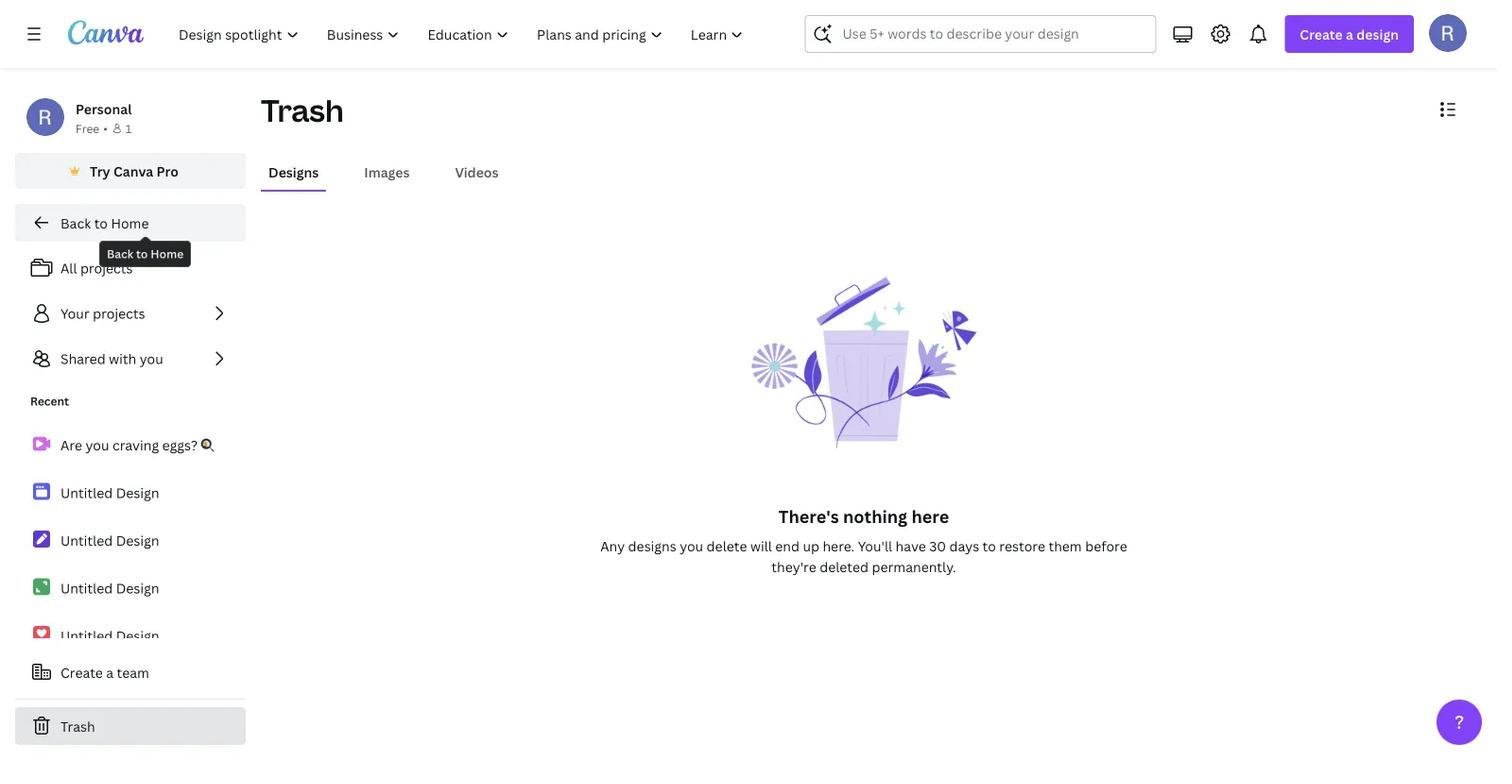 Task type: vqa. For each thing, say whether or not it's contained in the screenshot.
the a for blank
no



Task type: describe. For each thing, give the bounding box(es) containing it.
shared with you link
[[15, 340, 246, 378]]

have
[[896, 537, 926, 555]]

untitled design for second untitled design link
[[60, 532, 159, 550]]

videos
[[455, 163, 499, 181]]

30
[[929, 537, 946, 555]]

create a team button
[[15, 654, 246, 692]]

restore
[[999, 537, 1045, 555]]

create for create a team
[[60, 664, 103, 682]]

•
[[103, 121, 108, 136]]

are
[[60, 436, 82, 454]]

back to home link
[[15, 204, 246, 242]]

🍳
[[201, 436, 214, 454]]

untitled design for first untitled design link from the top
[[60, 484, 159, 502]]

design for 1st untitled design link from the bottom
[[116, 627, 159, 645]]

your
[[60, 305, 89, 323]]

eggs?
[[162, 436, 198, 454]]

deleted
[[820, 558, 869, 576]]

design for 2nd untitled design link from the bottom of the page
[[116, 580, 159, 598]]

create for create a design
[[1300, 25, 1343, 43]]

designs
[[268, 163, 319, 181]]

3 untitled design link from the top
[[15, 569, 246, 609]]

team
[[117, 664, 149, 682]]

list containing all projects
[[15, 250, 246, 378]]

design
[[1357, 25, 1399, 43]]

personal
[[76, 100, 132, 118]]

nothing
[[843, 505, 908, 528]]

your projects link
[[15, 295, 246, 333]]

you'll
[[858, 537, 892, 555]]

projects for your projects
[[93, 305, 145, 323]]

up
[[803, 537, 820, 555]]

1
[[126, 121, 132, 136]]

canva
[[113, 162, 153, 180]]

there's nothing here any designs you delete will end up here. you'll have 30 days to restore them before they're deleted permanently.
[[600, 505, 1128, 576]]

0 vertical spatial home
[[111, 214, 149, 232]]

0 vertical spatial back to home
[[60, 214, 149, 232]]

0 horizontal spatial back
[[60, 214, 91, 232]]

2 untitled from the top
[[60, 532, 113, 550]]

create a team
[[60, 664, 149, 682]]

all projects link
[[15, 250, 246, 287]]

create a design
[[1300, 25, 1399, 43]]

your projects
[[60, 305, 145, 323]]

0 vertical spatial trash
[[261, 90, 344, 131]]

days
[[950, 537, 979, 555]]

are you craving eggs? 🍳
[[60, 436, 214, 454]]

1 vertical spatial you
[[86, 436, 109, 454]]

all projects
[[60, 259, 133, 277]]

create a design button
[[1285, 15, 1414, 53]]

design for second untitled design link
[[116, 532, 159, 550]]

all
[[60, 259, 77, 277]]

projects for all projects
[[80, 259, 133, 277]]

they're
[[772, 558, 816, 576]]

permanently.
[[872, 558, 956, 576]]

1 untitled design link from the top
[[15, 473, 246, 513]]

1 horizontal spatial back
[[107, 246, 133, 262]]

untitled design for 2nd untitled design link from the bottom of the page
[[60, 580, 159, 598]]

end
[[775, 537, 800, 555]]



Task type: locate. For each thing, give the bounding box(es) containing it.
craving
[[112, 436, 159, 454]]

delete
[[707, 537, 747, 555]]

free •
[[76, 121, 108, 136]]

None search field
[[805, 15, 1156, 53]]

will
[[750, 537, 772, 555]]

0 vertical spatial list
[[15, 250, 246, 378]]

1 horizontal spatial you
[[140, 350, 163, 368]]

0 vertical spatial back
[[60, 214, 91, 232]]

2 horizontal spatial to
[[983, 537, 996, 555]]

you left "delete"
[[680, 537, 703, 555]]

them
[[1049, 537, 1082, 555]]

a for team
[[106, 664, 114, 682]]

2 list from the top
[[15, 425, 246, 704]]

1 horizontal spatial create
[[1300, 25, 1343, 43]]

untitled design
[[60, 484, 159, 502], [60, 532, 159, 550], [60, 580, 159, 598], [60, 627, 159, 645]]

to
[[94, 214, 108, 232], [136, 246, 148, 262], [983, 537, 996, 555]]

1 vertical spatial list
[[15, 425, 246, 704]]

home up all projects link
[[111, 214, 149, 232]]

back
[[60, 214, 91, 232], [107, 246, 133, 262]]

0 vertical spatial you
[[140, 350, 163, 368]]

videos button
[[448, 154, 506, 190]]

pro
[[157, 162, 179, 180]]

try
[[90, 162, 110, 180]]

list containing are you craving eggs? 🍳
[[15, 425, 246, 704]]

to right days
[[983, 537, 996, 555]]

back down back to home link
[[107, 246, 133, 262]]

trash
[[261, 90, 344, 131], [60, 718, 95, 736]]

2 design from the top
[[116, 532, 159, 550]]

try canva pro button
[[15, 153, 246, 189]]

designs
[[628, 537, 677, 555]]

back to home
[[60, 214, 149, 232], [107, 246, 184, 262]]

projects
[[80, 259, 133, 277], [93, 305, 145, 323]]

free
[[76, 121, 99, 136]]

untitled design link
[[15, 473, 246, 513], [15, 521, 246, 561], [15, 569, 246, 609], [15, 616, 246, 657]]

3 untitled from the top
[[60, 580, 113, 598]]

0 horizontal spatial you
[[86, 436, 109, 454]]

3 design from the top
[[116, 580, 159, 598]]

a inside dropdown button
[[1346, 25, 1354, 43]]

2 vertical spatial to
[[983, 537, 996, 555]]

0 horizontal spatial to
[[94, 214, 108, 232]]

recent
[[30, 394, 69, 409]]

1 list from the top
[[15, 250, 246, 378]]

create inside create a design dropdown button
[[1300, 25, 1343, 43]]

try canva pro
[[90, 162, 179, 180]]

0 horizontal spatial trash
[[60, 718, 95, 736]]

designs button
[[261, 154, 326, 190]]

create left team
[[60, 664, 103, 682]]

a inside button
[[106, 664, 114, 682]]

4 untitled from the top
[[60, 627, 113, 645]]

you right are
[[86, 436, 109, 454]]

home down back to home link
[[151, 246, 184, 262]]

1 horizontal spatial to
[[136, 246, 148, 262]]

trash link
[[15, 708, 246, 746]]

4 untitled design link from the top
[[15, 616, 246, 657]]

1 horizontal spatial a
[[1346, 25, 1354, 43]]

there's
[[779, 505, 839, 528]]

back to home up all projects
[[60, 214, 149, 232]]

images button
[[357, 154, 417, 190]]

2 vertical spatial you
[[680, 537, 703, 555]]

0 vertical spatial a
[[1346, 25, 1354, 43]]

1 vertical spatial create
[[60, 664, 103, 682]]

1 horizontal spatial home
[[151, 246, 184, 262]]

here.
[[823, 537, 855, 555]]

2 untitled design link from the top
[[15, 521, 246, 561]]

to inside there's nothing here any designs you delete will end up here. you'll have 30 days to restore them before they're deleted permanently.
[[983, 537, 996, 555]]

1 untitled from the top
[[60, 484, 113, 502]]

untitled design for 1st untitled design link from the bottom
[[60, 627, 159, 645]]

images
[[364, 163, 410, 181]]

projects right your
[[93, 305, 145, 323]]

back up all
[[60, 214, 91, 232]]

0 horizontal spatial home
[[111, 214, 149, 232]]

create left design
[[1300, 25, 1343, 43]]

a
[[1346, 25, 1354, 43], [106, 664, 114, 682]]

1 untitled design from the top
[[60, 484, 159, 502]]

before
[[1085, 537, 1128, 555]]

0 horizontal spatial create
[[60, 664, 103, 682]]

a for design
[[1346, 25, 1354, 43]]

1 vertical spatial home
[[151, 246, 184, 262]]

1 vertical spatial trash
[[60, 718, 95, 736]]

Search search field
[[843, 16, 1119, 52]]

a left design
[[1346, 25, 1354, 43]]

0 horizontal spatial a
[[106, 664, 114, 682]]

0 vertical spatial projects
[[80, 259, 133, 277]]

2 untitled design from the top
[[60, 532, 159, 550]]

4 untitled design from the top
[[60, 627, 159, 645]]

a left team
[[106, 664, 114, 682]]

untitled
[[60, 484, 113, 502], [60, 532, 113, 550], [60, 580, 113, 598], [60, 627, 113, 645]]

here
[[912, 505, 949, 528]]

2 horizontal spatial you
[[680, 537, 703, 555]]

ruby anderson image
[[1429, 14, 1467, 52]]

1 vertical spatial a
[[106, 664, 114, 682]]

design
[[116, 484, 159, 502], [116, 532, 159, 550], [116, 580, 159, 598], [116, 627, 159, 645]]

home
[[111, 214, 149, 232], [151, 246, 184, 262]]

3 untitled design from the top
[[60, 580, 159, 598]]

create
[[1300, 25, 1343, 43], [60, 664, 103, 682]]

0 vertical spatial to
[[94, 214, 108, 232]]

you
[[140, 350, 163, 368], [86, 436, 109, 454], [680, 537, 703, 555]]

1 vertical spatial back to home
[[107, 246, 184, 262]]

trash up designs
[[261, 90, 344, 131]]

1 design from the top
[[116, 484, 159, 502]]

projects right all
[[80, 259, 133, 277]]

to down back to home link
[[136, 246, 148, 262]]

any
[[600, 537, 625, 555]]

1 vertical spatial to
[[136, 246, 148, 262]]

shared
[[60, 350, 106, 368]]

are you craving eggs? 🍳 link
[[15, 425, 246, 466]]

1 vertical spatial back
[[107, 246, 133, 262]]

list
[[15, 250, 246, 378], [15, 425, 246, 704]]

shared with you
[[60, 350, 163, 368]]

trash down create a team
[[60, 718, 95, 736]]

to up all projects
[[94, 214, 108, 232]]

you inside there's nothing here any designs you delete will end up here. you'll have 30 days to restore them before they're deleted permanently.
[[680, 537, 703, 555]]

top level navigation element
[[166, 15, 759, 53]]

0 vertical spatial create
[[1300, 25, 1343, 43]]

you right with
[[140, 350, 163, 368]]

1 horizontal spatial trash
[[261, 90, 344, 131]]

back to home down back to home link
[[107, 246, 184, 262]]

create inside create a team button
[[60, 664, 103, 682]]

1 vertical spatial projects
[[93, 305, 145, 323]]

with
[[109, 350, 136, 368]]

design for first untitled design link from the top
[[116, 484, 159, 502]]

4 design from the top
[[116, 627, 159, 645]]



